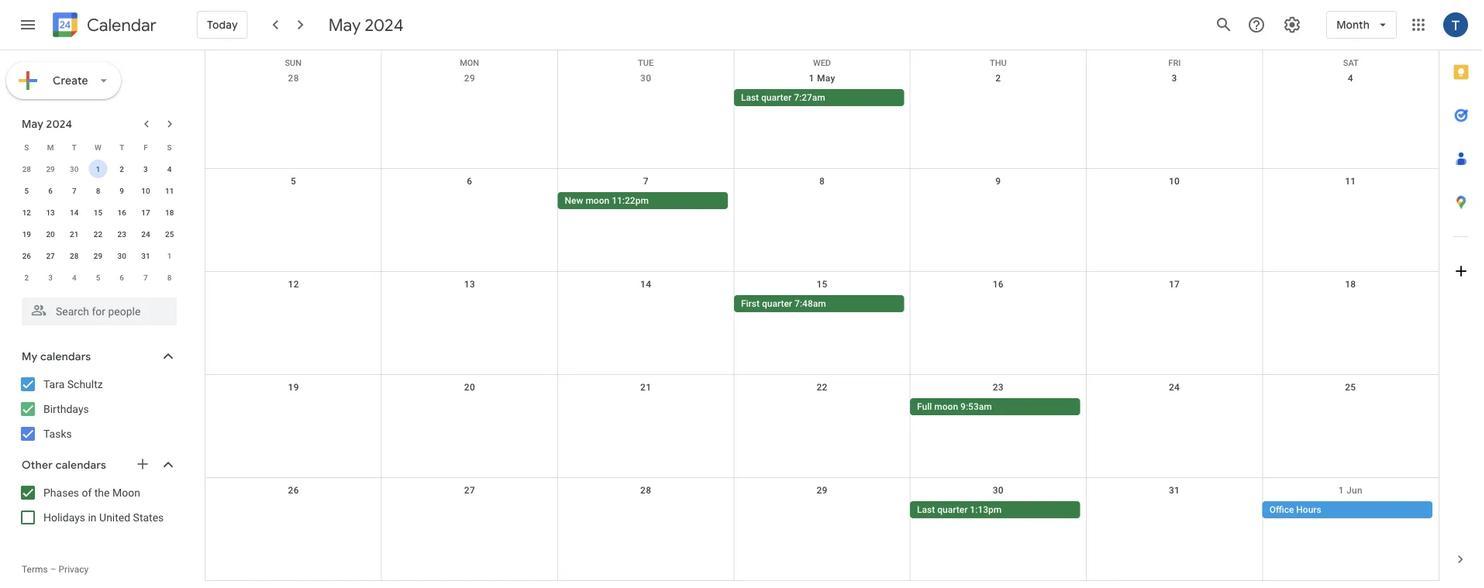 Task type: locate. For each thing, give the bounding box(es) containing it.
14 inside row group
[[70, 208, 79, 217]]

2 vertical spatial 4
[[72, 273, 76, 282]]

terms link
[[22, 564, 48, 575]]

10 inside may 2024 grid
[[141, 186, 150, 195]]

1:13pm
[[970, 505, 1002, 516]]

25 inside 25 element
[[165, 229, 174, 239]]

0 horizontal spatial may
[[22, 117, 44, 131]]

1 horizontal spatial 20
[[464, 382, 475, 393]]

11 inside grid
[[1345, 176, 1356, 187]]

7 down 31 element
[[143, 273, 148, 282]]

2
[[996, 73, 1001, 84], [120, 164, 124, 174], [24, 273, 29, 282]]

1 vertical spatial 14
[[640, 279, 651, 290]]

0 horizontal spatial 17
[[141, 208, 150, 217]]

1 vertical spatial 4
[[167, 164, 172, 174]]

t left f
[[120, 143, 124, 152]]

25 inside grid
[[1345, 382, 1356, 393]]

calendars up tara schultz
[[40, 350, 91, 363]]

1 vertical spatial 13
[[464, 279, 475, 290]]

26 inside may 2024 grid
[[22, 251, 31, 260]]

18 inside grid
[[1345, 279, 1356, 290]]

mon
[[460, 58, 479, 68]]

28 element
[[65, 247, 84, 265]]

7 down 30 april element
[[72, 186, 76, 195]]

office hours button
[[1263, 502, 1433, 519]]

20
[[46, 229, 55, 239], [464, 382, 475, 393]]

moon right full on the bottom right of page
[[934, 402, 958, 412]]

1 horizontal spatial 14
[[640, 279, 651, 290]]

1 horizontal spatial 27
[[464, 485, 475, 496]]

0 vertical spatial 22
[[94, 229, 102, 239]]

0 horizontal spatial 21
[[70, 229, 79, 239]]

row group
[[15, 158, 181, 288]]

moon for full
[[934, 402, 958, 412]]

1 vertical spatial 20
[[464, 382, 475, 393]]

2024
[[365, 14, 404, 36], [46, 117, 72, 131]]

0 horizontal spatial 2
[[24, 273, 29, 282]]

new
[[565, 195, 583, 206]]

12 inside grid
[[288, 279, 299, 290]]

4 up 11 element
[[167, 164, 172, 174]]

3
[[1172, 73, 1177, 84], [143, 164, 148, 174], [48, 273, 53, 282]]

0 vertical spatial 26
[[22, 251, 31, 260]]

0 vertical spatial 14
[[70, 208, 79, 217]]

7:27am
[[794, 92, 825, 103]]

31 inside grid
[[1169, 485, 1180, 496]]

first quarter 7:48am
[[741, 298, 826, 309]]

31
[[141, 251, 150, 260], [1169, 485, 1180, 496]]

0 horizontal spatial 3
[[48, 273, 53, 282]]

22 inside 22 'element'
[[94, 229, 102, 239]]

0 vertical spatial 20
[[46, 229, 55, 239]]

add other calendars image
[[135, 457, 150, 472]]

1 horizontal spatial last
[[917, 505, 935, 516]]

1 horizontal spatial 19
[[288, 382, 299, 393]]

30 up last quarter 1:13pm button
[[993, 485, 1004, 496]]

0 horizontal spatial 19
[[22, 229, 31, 239]]

1 vertical spatial 12
[[288, 279, 299, 290]]

2 inside row
[[24, 273, 29, 282]]

0 horizontal spatial 15
[[94, 208, 102, 217]]

6 june element
[[113, 268, 131, 287]]

9 inside row group
[[120, 186, 124, 195]]

26 for 1
[[22, 251, 31, 260]]

30 april element
[[65, 160, 84, 178]]

27 element
[[41, 247, 60, 265]]

5 inside grid
[[291, 176, 296, 187]]

0 vertical spatial 4
[[1348, 73, 1354, 84]]

14 inside grid
[[640, 279, 651, 290]]

0 horizontal spatial 12
[[22, 208, 31, 217]]

0 vertical spatial 21
[[70, 229, 79, 239]]

15 up first quarter 7:48am button at bottom
[[817, 279, 828, 290]]

1 vertical spatial 27
[[464, 485, 475, 496]]

moon right new
[[586, 195, 609, 206]]

11
[[1345, 176, 1356, 187], [165, 186, 174, 195]]

0 horizontal spatial 5
[[24, 186, 29, 195]]

cell
[[205, 89, 382, 108], [382, 89, 558, 108], [558, 89, 734, 108], [1086, 89, 1263, 108], [205, 192, 382, 211], [382, 192, 558, 211], [734, 192, 910, 211], [1086, 192, 1263, 211], [205, 295, 382, 314], [382, 295, 558, 314], [558, 295, 734, 314], [1086, 295, 1263, 314], [205, 398, 382, 417], [382, 398, 558, 417], [558, 398, 734, 417], [734, 398, 910, 417], [1086, 398, 1263, 417], [205, 502, 382, 520], [382, 502, 558, 520], [558, 502, 734, 520], [734, 502, 910, 520], [1086, 502, 1263, 520]]

3 down 27 element
[[48, 273, 53, 282]]

2 horizontal spatial 8
[[819, 176, 825, 187]]

2 horizontal spatial 7
[[643, 176, 649, 187]]

0 vertical spatial moon
[[586, 195, 609, 206]]

1 vertical spatial 23
[[993, 382, 1004, 393]]

0 horizontal spatial 13
[[46, 208, 55, 217]]

19
[[22, 229, 31, 239], [288, 382, 299, 393]]

1 vertical spatial calendars
[[56, 458, 106, 472]]

quarter left '1:13pm'
[[937, 505, 968, 516]]

new moon 11:22pm
[[565, 195, 649, 206]]

21 inside may 2024 grid
[[70, 229, 79, 239]]

11:22pm
[[612, 195, 649, 206]]

4 down 28 element
[[72, 273, 76, 282]]

0 vertical spatial quarter
[[761, 92, 792, 103]]

jun
[[1347, 485, 1363, 496]]

1 vertical spatial moon
[[934, 402, 958, 412]]

7 inside row
[[143, 273, 148, 282]]

1 down w
[[96, 164, 100, 174]]

1 horizontal spatial 7
[[143, 273, 148, 282]]

26 element
[[17, 247, 36, 265]]

1 s from the left
[[24, 143, 29, 152]]

6
[[467, 176, 472, 187], [48, 186, 53, 195], [120, 273, 124, 282]]

calendar element
[[50, 9, 157, 43]]

2 right 1 cell
[[120, 164, 124, 174]]

1 down "wed"
[[809, 73, 814, 84]]

0 horizontal spatial 20
[[46, 229, 55, 239]]

1 horizontal spatial 8
[[167, 273, 172, 282]]

1 horizontal spatial 2
[[120, 164, 124, 174]]

moon
[[586, 195, 609, 206], [934, 402, 958, 412]]

23
[[117, 229, 126, 239], [993, 382, 1004, 393]]

7 up new moon 11:22pm button
[[643, 176, 649, 187]]

11 element
[[160, 181, 179, 200]]

22
[[94, 229, 102, 239], [817, 382, 828, 393]]

month
[[1337, 18, 1370, 32]]

1 vertical spatial 24
[[1169, 382, 1180, 393]]

7 for sun
[[643, 176, 649, 187]]

8
[[819, 176, 825, 187], [96, 186, 100, 195], [167, 273, 172, 282]]

7 june element
[[136, 268, 155, 287]]

s right f
[[167, 143, 172, 152]]

last left '1:13pm'
[[917, 505, 935, 516]]

27 inside grid
[[464, 485, 475, 496]]

1 vertical spatial may
[[817, 73, 835, 84]]

calendars inside dropdown button
[[40, 350, 91, 363]]

7:48am
[[795, 298, 826, 309]]

united
[[99, 511, 130, 524]]

0 vertical spatial 3
[[1172, 73, 1177, 84]]

0 horizontal spatial 10
[[141, 186, 150, 195]]

phases
[[43, 486, 79, 499]]

quarter right first in the bottom of the page
[[762, 298, 792, 309]]

21
[[70, 229, 79, 239], [640, 382, 651, 393]]

in
[[88, 511, 97, 524]]

quarter left '7:27am'
[[761, 92, 792, 103]]

None search field
[[0, 291, 192, 326]]

1 horizontal spatial 11
[[1345, 176, 1356, 187]]

1 vertical spatial 31
[[1169, 485, 1180, 496]]

may
[[328, 14, 361, 36], [817, 73, 835, 84], [22, 117, 44, 131]]

0 vertical spatial may
[[328, 14, 361, 36]]

1 left jun
[[1339, 485, 1344, 496]]

1 horizontal spatial 26
[[288, 485, 299, 496]]

calendars up of
[[56, 458, 106, 472]]

1 june element
[[160, 247, 179, 265]]

full moon 9:53am button
[[910, 398, 1080, 416]]

tara schultz
[[43, 378, 103, 391]]

11 for may 2024
[[165, 186, 174, 195]]

calendar heading
[[84, 14, 157, 36]]

12 element
[[17, 203, 36, 222]]

0 horizontal spatial 16
[[117, 208, 126, 217]]

3 down fri
[[1172, 73, 1177, 84]]

1 horizontal spatial 16
[[993, 279, 1004, 290]]

1 for 1 june element
[[167, 251, 172, 260]]

0 horizontal spatial 24
[[141, 229, 150, 239]]

2 down "26" element
[[24, 273, 29, 282]]

1 horizontal spatial 24
[[1169, 382, 1180, 393]]

12
[[22, 208, 31, 217], [288, 279, 299, 290]]

13 inside row group
[[46, 208, 55, 217]]

31 element
[[136, 247, 155, 265]]

full
[[917, 402, 932, 412]]

m
[[47, 143, 54, 152]]

last left '7:27am'
[[741, 92, 759, 103]]

2 vertical spatial 3
[[48, 273, 53, 282]]

2 vertical spatial may
[[22, 117, 44, 131]]

1 vertical spatial quarter
[[762, 298, 792, 309]]

29
[[464, 73, 475, 84], [46, 164, 55, 174], [94, 251, 102, 260], [817, 485, 828, 496]]

0 vertical spatial 24
[[141, 229, 150, 239]]

1 horizontal spatial 31
[[1169, 485, 1180, 496]]

0 horizontal spatial 11
[[165, 186, 174, 195]]

4
[[1348, 73, 1354, 84], [167, 164, 172, 174], [72, 273, 76, 282]]

18
[[165, 208, 174, 217], [1345, 279, 1356, 290]]

23 inside grid
[[993, 382, 1004, 393]]

1 vertical spatial 26
[[288, 485, 299, 496]]

1 horizontal spatial 9
[[996, 176, 1001, 187]]

1 horizontal spatial 18
[[1345, 279, 1356, 290]]

23 down the '16' element
[[117, 229, 126, 239]]

grid
[[205, 50, 1439, 581]]

last
[[741, 92, 759, 103], [917, 505, 935, 516]]

0 vertical spatial 17
[[141, 208, 150, 217]]

7
[[643, 176, 649, 187], [72, 186, 76, 195], [143, 273, 148, 282]]

10 for may 2024
[[141, 186, 150, 195]]

t
[[72, 143, 77, 152], [120, 143, 124, 152]]

29 element
[[89, 247, 107, 265]]

1 horizontal spatial may
[[328, 14, 361, 36]]

8 june element
[[160, 268, 179, 287]]

25 element
[[160, 225, 179, 243]]

23 up full moon 9:53am button
[[993, 382, 1004, 393]]

0 vertical spatial 16
[[117, 208, 126, 217]]

quarter
[[761, 92, 792, 103], [762, 298, 792, 309], [937, 505, 968, 516]]

13
[[46, 208, 55, 217], [464, 279, 475, 290]]

6 for sun
[[467, 176, 472, 187]]

s
[[24, 143, 29, 152], [167, 143, 172, 152]]

8 inside grid
[[819, 176, 825, 187]]

terms – privacy
[[22, 564, 89, 575]]

26 for 1 jun
[[288, 485, 299, 496]]

0 horizontal spatial 18
[[165, 208, 174, 217]]

15
[[94, 208, 102, 217], [817, 279, 828, 290]]

17
[[141, 208, 150, 217], [1169, 279, 1180, 290]]

1 horizontal spatial s
[[167, 143, 172, 152]]

0 vertical spatial 31
[[141, 251, 150, 260]]

31 inside row group
[[141, 251, 150, 260]]

5
[[291, 176, 296, 187], [24, 186, 29, 195], [96, 273, 100, 282]]

0 horizontal spatial t
[[72, 143, 77, 152]]

2 horizontal spatial 3
[[1172, 73, 1177, 84]]

27 for 1 jun
[[464, 485, 475, 496]]

1 vertical spatial 15
[[817, 279, 828, 290]]

1 vertical spatial 17
[[1169, 279, 1180, 290]]

30
[[640, 73, 651, 84], [70, 164, 79, 174], [117, 251, 126, 260], [993, 485, 1004, 496]]

2 june element
[[17, 268, 36, 287]]

calendars inside 'dropdown button'
[[56, 458, 106, 472]]

0 vertical spatial 19
[[22, 229, 31, 239]]

tab list
[[1440, 50, 1482, 538]]

2 horizontal spatial 6
[[467, 176, 472, 187]]

0 horizontal spatial 27
[[46, 251, 55, 260]]

main drawer image
[[19, 16, 37, 34]]

quarter for 7:48am
[[762, 298, 792, 309]]

row
[[205, 50, 1439, 68], [205, 66, 1439, 169], [15, 136, 181, 158], [15, 158, 181, 180], [205, 169, 1439, 272], [15, 180, 181, 202], [15, 202, 181, 223], [15, 223, 181, 245], [15, 245, 181, 267], [15, 267, 181, 288], [205, 272, 1439, 375], [205, 375, 1439, 478], [205, 478, 1439, 581]]

calendar
[[87, 14, 157, 36]]

0 horizontal spatial 7
[[72, 186, 76, 195]]

other
[[22, 458, 53, 472]]

0 horizontal spatial s
[[24, 143, 29, 152]]

privacy
[[59, 564, 89, 575]]

calendars
[[40, 350, 91, 363], [56, 458, 106, 472]]

4 down sat
[[1348, 73, 1354, 84]]

16
[[117, 208, 126, 217], [993, 279, 1004, 290]]

0 vertical spatial calendars
[[40, 350, 91, 363]]

9
[[996, 176, 1001, 187], [120, 186, 124, 195]]

1
[[809, 73, 814, 84], [96, 164, 100, 174], [167, 251, 172, 260], [1339, 485, 1344, 496]]

1 inside cell
[[96, 164, 100, 174]]

27 for 1
[[46, 251, 55, 260]]

0 horizontal spatial 25
[[165, 229, 174, 239]]

11 inside row group
[[165, 186, 174, 195]]

10
[[1169, 176, 1180, 187], [141, 186, 150, 195]]

31 for 1 jun
[[1169, 485, 1180, 496]]

30 element
[[113, 247, 131, 265]]

0 horizontal spatial 4
[[72, 273, 76, 282]]

may 2024
[[328, 14, 404, 36], [22, 117, 72, 131]]

25
[[165, 229, 174, 239], [1345, 382, 1356, 393]]

20 inside row group
[[46, 229, 55, 239]]

last for last quarter 7:27am
[[741, 92, 759, 103]]

9 inside grid
[[996, 176, 1001, 187]]

17 element
[[136, 203, 155, 222]]

0 horizontal spatial 26
[[22, 251, 31, 260]]

1 vertical spatial 16
[[993, 279, 1004, 290]]

0 vertical spatial 18
[[165, 208, 174, 217]]

0 horizontal spatial 6
[[48, 186, 53, 195]]

0 vertical spatial 2
[[996, 73, 1001, 84]]

15 up 22 'element' at the left
[[94, 208, 102, 217]]

28
[[288, 73, 299, 84], [22, 164, 31, 174], [70, 251, 79, 260], [640, 485, 651, 496]]

7 inside grid
[[643, 176, 649, 187]]

quarter for 7:27am
[[761, 92, 792, 103]]

0 vertical spatial last
[[741, 92, 759, 103]]

0 horizontal spatial 2024
[[46, 117, 72, 131]]

Search for people text field
[[31, 298, 167, 326]]

last quarter 1:13pm
[[917, 505, 1002, 516]]

5 for sun
[[291, 176, 296, 187]]

1 up the 8 june element
[[167, 251, 172, 260]]

2 vertical spatial quarter
[[937, 505, 968, 516]]

27 inside row group
[[46, 251, 55, 260]]

1 horizontal spatial 6
[[120, 273, 124, 282]]

2 down thu
[[996, 73, 1001, 84]]

0 vertical spatial 15
[[94, 208, 102, 217]]

20 element
[[41, 225, 60, 243]]

14
[[70, 208, 79, 217], [640, 279, 651, 290]]

2 horizontal spatial 5
[[291, 176, 296, 187]]

26
[[22, 251, 31, 260], [288, 485, 299, 496]]

1 vertical spatial 25
[[1345, 382, 1356, 393]]

0 vertical spatial may 2024
[[328, 14, 404, 36]]

8 for sun
[[819, 176, 825, 187]]

31 for 1
[[141, 251, 150, 260]]

t up 30 april element
[[72, 143, 77, 152]]

15 inside grid
[[817, 279, 828, 290]]

1 horizontal spatial t
[[120, 143, 124, 152]]

0 horizontal spatial 31
[[141, 251, 150, 260]]

3 down f
[[143, 164, 148, 174]]

24 inside row group
[[141, 229, 150, 239]]

1 vertical spatial 21
[[640, 382, 651, 393]]

the
[[94, 486, 110, 499]]

grid containing 28
[[205, 50, 1439, 581]]

1 horizontal spatial 17
[[1169, 279, 1180, 290]]

2 horizontal spatial 4
[[1348, 73, 1354, 84]]

s up 28 april element
[[24, 143, 29, 152]]



Task type: vqa. For each thing, say whether or not it's contained in the screenshot.
THE AUTOMATICALLY
no



Task type: describe. For each thing, give the bounding box(es) containing it.
month button
[[1327, 6, 1397, 43]]

moon for new
[[586, 195, 609, 206]]

row containing s
[[15, 136, 181, 158]]

30 down tue
[[640, 73, 651, 84]]

today
[[207, 18, 238, 32]]

6 for may 2024
[[48, 186, 53, 195]]

row containing 2
[[15, 267, 181, 288]]

16 inside row group
[[117, 208, 126, 217]]

9:53am
[[961, 402, 992, 412]]

sat
[[1343, 58, 1359, 68]]

row containing sun
[[205, 50, 1439, 68]]

24 element
[[136, 225, 155, 243]]

my
[[22, 350, 38, 363]]

first
[[741, 298, 760, 309]]

23 element
[[113, 225, 131, 243]]

28 april element
[[17, 160, 36, 178]]

privacy link
[[59, 564, 89, 575]]

other calendars button
[[3, 453, 192, 478]]

18 element
[[160, 203, 179, 222]]

moon
[[112, 486, 140, 499]]

18 inside 'element'
[[165, 208, 174, 217]]

3 inside grid
[[1172, 73, 1177, 84]]

create button
[[6, 62, 121, 99]]

19 inside grid
[[288, 382, 299, 393]]

28 inside 28 april element
[[22, 164, 31, 174]]

last for last quarter 1:13pm
[[917, 505, 935, 516]]

1 vertical spatial 2024
[[46, 117, 72, 131]]

1 for 1 may
[[809, 73, 814, 84]]

row group containing 28
[[15, 158, 181, 288]]

birthdays
[[43, 403, 89, 416]]

tara
[[43, 378, 65, 391]]

calendars for other calendars
[[56, 458, 106, 472]]

new moon 11:22pm button
[[558, 192, 728, 209]]

thu
[[990, 58, 1007, 68]]

3 june element
[[41, 268, 60, 287]]

16 element
[[113, 203, 131, 222]]

1 cell
[[86, 158, 110, 180]]

schultz
[[67, 378, 103, 391]]

last quarter 7:27am
[[741, 92, 825, 103]]

1 jun
[[1339, 485, 1363, 496]]

13 inside grid
[[464, 279, 475, 290]]

terms
[[22, 564, 48, 575]]

fri
[[1169, 58, 1181, 68]]

my calendars button
[[3, 344, 192, 369]]

19 inside row group
[[22, 229, 31, 239]]

24 inside grid
[[1169, 382, 1180, 393]]

my calendars list
[[3, 372, 192, 447]]

other calendars list
[[3, 481, 192, 530]]

1 for 1 jun
[[1339, 485, 1344, 496]]

30 down the 23 element
[[117, 251, 126, 260]]

0 horizontal spatial may 2024
[[22, 117, 72, 131]]

19 element
[[17, 225, 36, 243]]

holidays in united states
[[43, 511, 164, 524]]

first quarter 7:48am button
[[734, 295, 904, 312]]

20 inside grid
[[464, 382, 475, 393]]

1 vertical spatial 3
[[143, 164, 148, 174]]

15 inside 15 element
[[94, 208, 102, 217]]

23 inside row group
[[117, 229, 126, 239]]

holidays
[[43, 511, 85, 524]]

full moon 9:53am
[[917, 402, 992, 412]]

1 t from the left
[[72, 143, 77, 152]]

states
[[133, 511, 164, 524]]

1 horizontal spatial 5
[[96, 273, 100, 282]]

29 april element
[[41, 160, 60, 178]]

phases of the moon
[[43, 486, 140, 499]]

11 for sun
[[1345, 176, 1356, 187]]

6 inside 6 june element
[[120, 273, 124, 282]]

2 inside grid
[[996, 73, 1001, 84]]

last quarter 7:27am button
[[734, 89, 904, 106]]

5 june element
[[89, 268, 107, 287]]

7 for may 2024
[[72, 186, 76, 195]]

17 inside row group
[[141, 208, 150, 217]]

may 2024 grid
[[15, 136, 181, 288]]

office hours
[[1270, 505, 1322, 516]]

10 element
[[136, 181, 155, 200]]

calendars for my calendars
[[40, 350, 91, 363]]

wed
[[813, 58, 831, 68]]

last quarter 1:13pm button
[[910, 502, 1080, 519]]

2 horizontal spatial may
[[817, 73, 835, 84]]

14 element
[[65, 203, 84, 222]]

9 for sun
[[996, 176, 1001, 187]]

1 may
[[809, 73, 835, 84]]

15 element
[[89, 203, 107, 222]]

2 s from the left
[[167, 143, 172, 152]]

1 horizontal spatial 21
[[640, 382, 651, 393]]

1 vertical spatial 22
[[817, 382, 828, 393]]

21 element
[[65, 225, 84, 243]]

1 horizontal spatial 2024
[[365, 14, 404, 36]]

22 element
[[89, 225, 107, 243]]

sun
[[285, 58, 302, 68]]

5 for may 2024
[[24, 186, 29, 195]]

28 inside 28 element
[[70, 251, 79, 260]]

my calendars
[[22, 350, 91, 363]]

settings menu image
[[1283, 16, 1302, 34]]

hours
[[1296, 505, 1322, 516]]

tue
[[638, 58, 654, 68]]

of
[[82, 486, 92, 499]]

other calendars
[[22, 458, 106, 472]]

2 t from the left
[[120, 143, 124, 152]]

8 for may 2024
[[96, 186, 100, 195]]

30 right 29 april element
[[70, 164, 79, 174]]

4 june element
[[65, 268, 84, 287]]

w
[[95, 143, 101, 152]]

13 element
[[41, 203, 60, 222]]

12 inside row group
[[22, 208, 31, 217]]

quarter for 1:13pm
[[937, 505, 968, 516]]

f
[[144, 143, 148, 152]]

create
[[53, 74, 88, 87]]

tasks
[[43, 428, 72, 440]]

today button
[[197, 6, 248, 43]]

9 for may 2024
[[120, 186, 124, 195]]

1 vertical spatial 2
[[120, 164, 124, 174]]

office
[[1270, 505, 1294, 516]]

–
[[50, 564, 56, 575]]

10 for sun
[[1169, 176, 1180, 187]]



